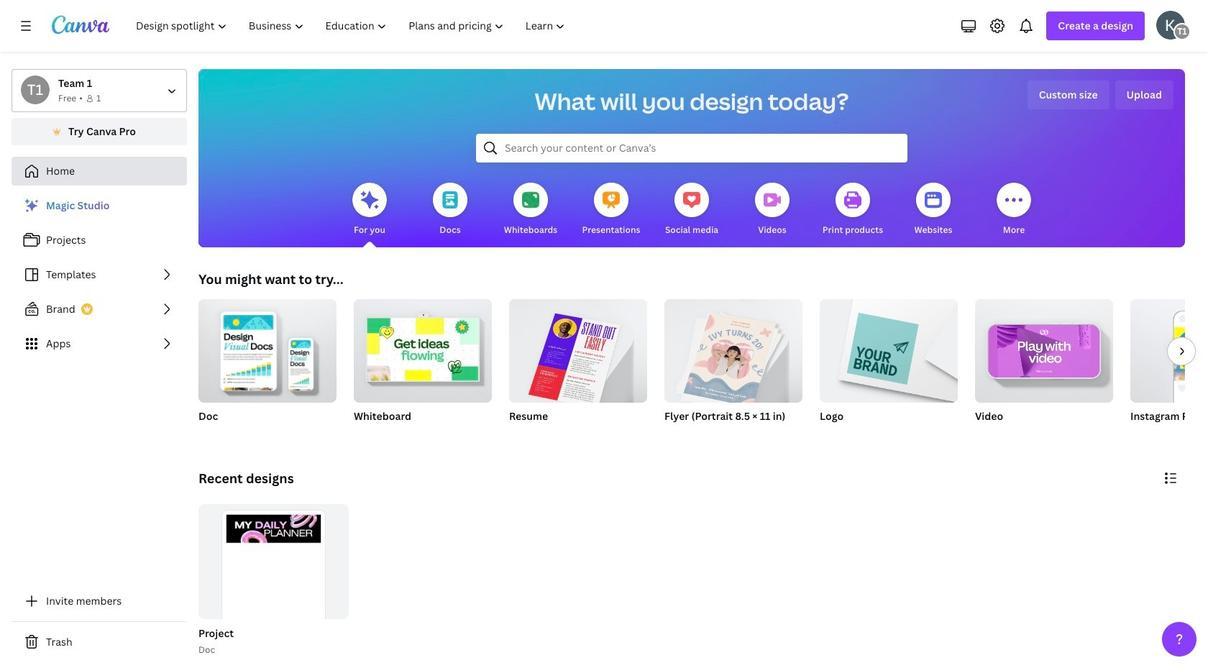 Task type: vqa. For each thing, say whether or not it's contained in the screenshot.
SEARCH BOX
yes



Task type: locate. For each thing, give the bounding box(es) containing it.
team 1 element
[[1174, 23, 1191, 40], [21, 76, 50, 104]]

Switch to another team button
[[12, 69, 187, 112]]

kendall parks image
[[1157, 11, 1185, 40]]

group
[[199, 293, 337, 442], [199, 293, 337, 403], [354, 293, 492, 442], [354, 293, 492, 403], [509, 293, 647, 442], [509, 293, 647, 409], [975, 293, 1114, 442], [975, 293, 1114, 403], [665, 299, 803, 442], [665, 299, 803, 407], [820, 299, 958, 442], [1131, 299, 1208, 442], [1131, 299, 1208, 403], [196, 504, 349, 658], [199, 504, 349, 657]]

team 1 image
[[21, 76, 50, 104]]

top level navigation element
[[127, 12, 578, 40]]

1 horizontal spatial team 1 element
[[1174, 23, 1191, 40]]

None search field
[[476, 134, 908, 163]]

1 vertical spatial team 1 element
[[21, 76, 50, 104]]

0 horizontal spatial team 1 element
[[21, 76, 50, 104]]

team 1 element inside switch to another team "button"
[[21, 76, 50, 104]]

list
[[12, 191, 187, 358]]



Task type: describe. For each thing, give the bounding box(es) containing it.
0 vertical spatial team 1 element
[[1174, 23, 1191, 40]]

team 1 image
[[1174, 23, 1191, 40]]

Search search field
[[505, 135, 879, 162]]



